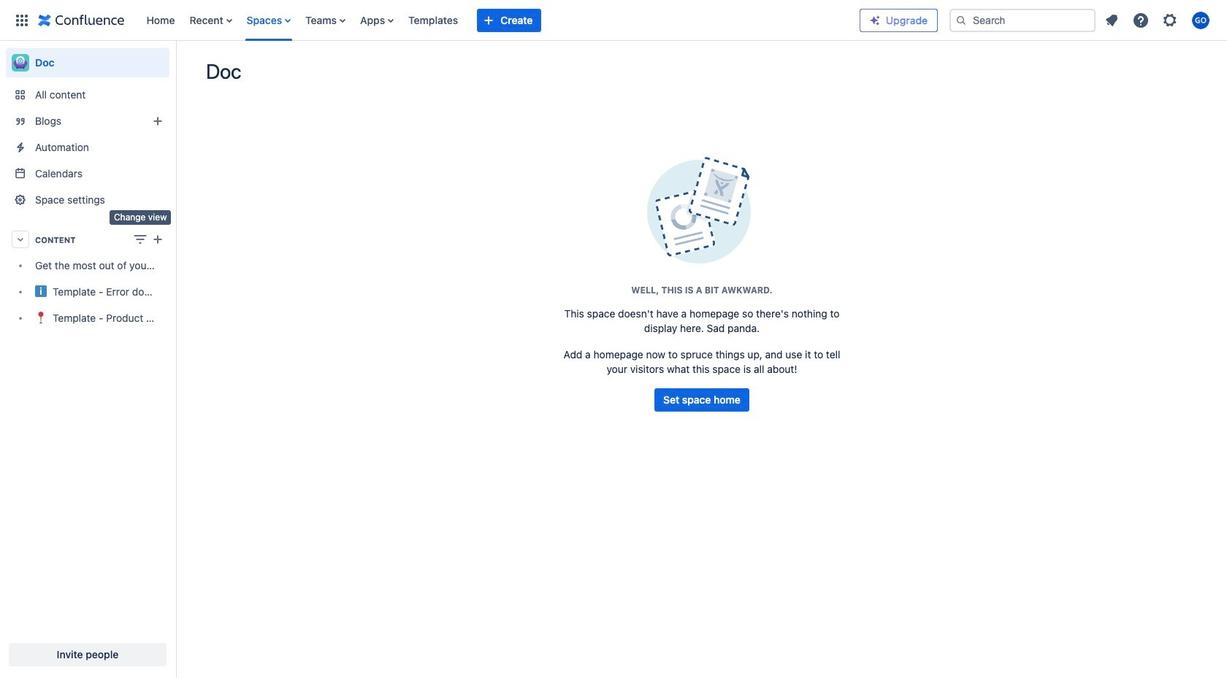Task type: vqa. For each thing, say whether or not it's contained in the screenshot.
the Add people icon
no



Task type: describe. For each thing, give the bounding box(es) containing it.
list for premium "icon"
[[1099, 7, 1219, 33]]

collapse sidebar image
[[159, 48, 191, 77]]

appswitcher icon image
[[13, 11, 31, 29]]

settings icon image
[[1162, 11, 1180, 29]]

notification icon image
[[1104, 11, 1121, 29]]

change view image
[[132, 231, 149, 248]]

global element
[[9, 0, 860, 41]]

create a blog image
[[149, 113, 167, 130]]

your profile and preferences image
[[1193, 11, 1210, 29]]

tree inside space element
[[6, 253, 170, 332]]

Search field
[[950, 8, 1096, 32]]



Task type: locate. For each thing, give the bounding box(es) containing it.
space element
[[0, 41, 175, 679]]

list
[[139, 0, 860, 41], [1099, 7, 1219, 33]]

banner
[[0, 0, 1228, 41]]

create image
[[149, 231, 167, 248]]

None search field
[[950, 8, 1096, 32]]

1 horizontal spatial list
[[1099, 7, 1219, 33]]

confluence image
[[38, 11, 125, 29], [38, 11, 125, 29]]

search image
[[956, 14, 968, 26]]

help icon image
[[1133, 11, 1150, 29]]

0 horizontal spatial list
[[139, 0, 860, 41]]

tree
[[6, 253, 170, 332]]

premium image
[[870, 14, 881, 26]]

list for appswitcher icon
[[139, 0, 860, 41]]



